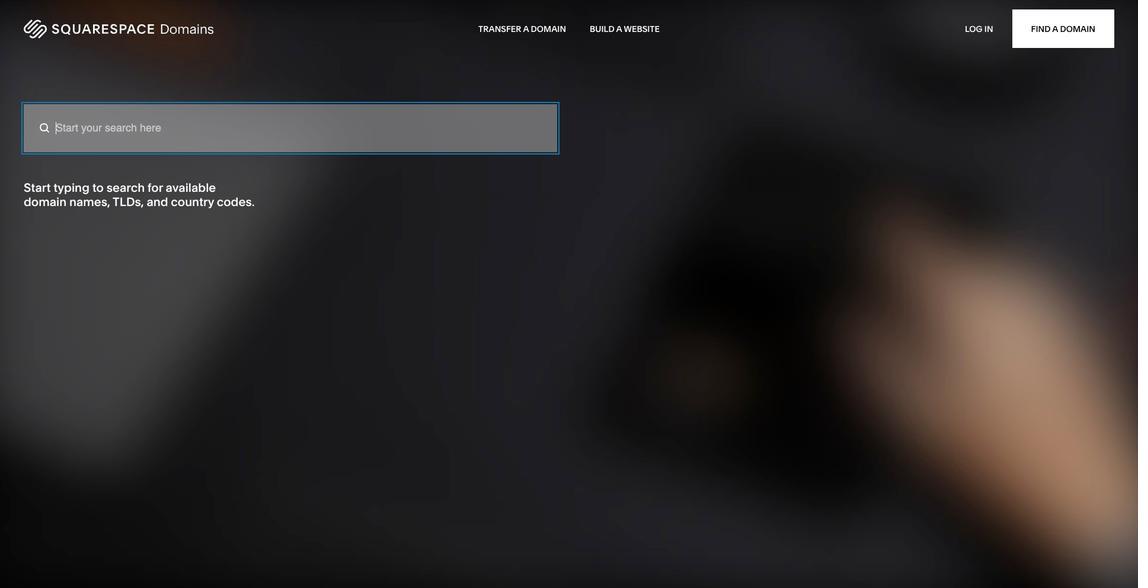Task type: locate. For each thing, give the bounding box(es) containing it.
Start your search here text field
[[24, 104, 558, 153]]



Task type: vqa. For each thing, say whether or not it's contained in the screenshot.
START YOUR SEARCH HERE text field
yes



